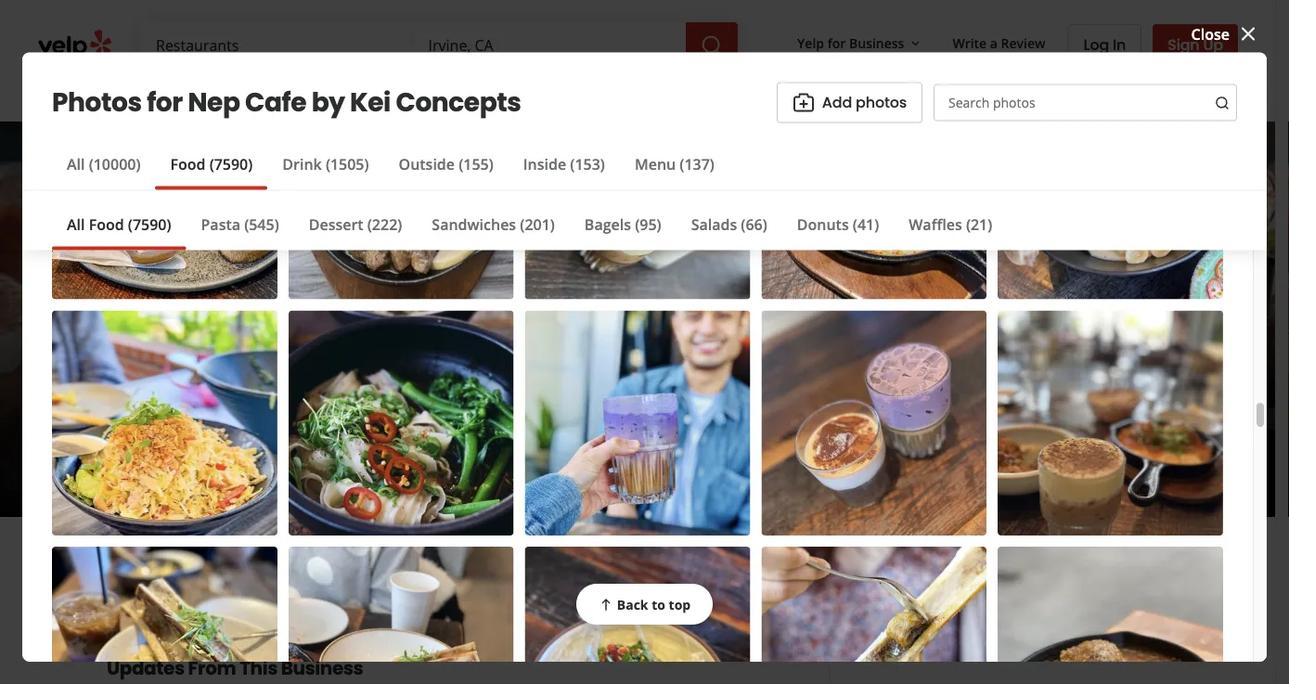 Task type: vqa. For each thing, say whether or not it's contained in the screenshot.
topmost Fast
no



Task type: locate. For each thing, give the bounding box(es) containing it.
(2,597
[[416, 384, 458, 404]]

nep up food (7590) at the top left of page
[[188, 84, 240, 121]]

1 services from the left
[[324, 82, 374, 100]]

24 chevron down v2 image inside auto services link
[[514, 80, 537, 102]]

photos right the 10k
[[1087, 447, 1138, 468]]

3
[[533, 458, 541, 478]]

see left all
[[1010, 447, 1036, 468]]

0 horizontal spatial 24 chevron down v2 image
[[232, 80, 255, 102]]

nep up 4.4 star rating image
[[216, 314, 306, 377]]

0 vertical spatial (7590)
[[209, 154, 253, 174]]

concepts up "outside (155)"
[[396, 84, 521, 121]]

photo of nep cafe by kei concepts - fountain valley, ca, us. image
[[108, 122, 405, 517], [405, 122, 701, 517], [701, 122, 1018, 517]]

sandwiches (201)
[[432, 214, 555, 234]]

for
[[828, 34, 846, 52], [147, 84, 183, 121]]

1 horizontal spatial for
[[828, 34, 846, 52]]

1 horizontal spatial 24 chevron down v2 image
[[377, 80, 400, 102]]

2 24 chevron down v2 image from the left
[[377, 80, 400, 102]]

1 vertical spatial business
[[281, 655, 363, 681]]

3 photo of nep cafe by kei concepts - fountain valley, ca, us. image from the left
[[701, 122, 1018, 517]]

1 vertical spatial cafe
[[315, 314, 422, 377]]

add inside "link"
[[822, 92, 852, 113]]

2 vertical spatial food
[[902, 570, 947, 596]]

home
[[284, 82, 321, 100]]

0 horizontal spatial photos
[[856, 92, 907, 113]]

add for add photo
[[322, 564, 352, 585]]

a left review on the right
[[990, 34, 998, 52]]

0 vertical spatial photos
[[856, 92, 907, 113]]

$$
[[318, 425, 335, 445]]

all left "(10000)"
[[67, 154, 85, 174]]

0 vertical spatial search image
[[701, 34, 723, 57]]

all food (7590)
[[67, 214, 171, 234]]

search image down up
[[1215, 96, 1230, 110]]

(7590)
[[209, 154, 253, 174], [128, 214, 171, 234]]

a for review
[[990, 34, 998, 52]]

photo
[[356, 564, 399, 585]]

(7590) down "(10000)"
[[128, 214, 171, 234]]

24 chevron down v2 image left auto
[[377, 80, 400, 102]]

by up the drink (1505)
[[312, 84, 345, 121]]

photos down yelp for business button
[[856, 92, 907, 113]]

8:00
[[263, 458, 292, 478]]

see for see hours
[[639, 460, 658, 476]]

24 add v2 image
[[654, 563, 676, 586]]

1 vertical spatial (7590)
[[128, 214, 171, 234]]

cafe up 4.4
[[315, 314, 422, 377]]

1 vertical spatial for
[[147, 84, 183, 121]]

a
[[990, 34, 998, 52], [193, 564, 203, 585]]

3 24 chevron down v2 image from the left
[[514, 80, 537, 102]]

takeout tab panel
[[845, 655, 1022, 663]]

0 horizontal spatial concepts
[[396, 84, 521, 121]]

1 horizontal spatial ,
[[552, 425, 556, 445]]

0 vertical spatial business
[[849, 34, 905, 52]]

tab list down order food
[[845, 618, 1022, 655]]

0 vertical spatial nep
[[188, 84, 240, 121]]

auto services
[[429, 82, 511, 100]]

delivery
[[860, 619, 919, 639]]

0 horizontal spatial add
[[322, 564, 352, 585]]

1 vertical spatial tab list
[[52, 213, 1007, 250]]

by up 4.4 (2,597 reviews)
[[431, 314, 488, 377]]

1 vertical spatial write
[[151, 564, 190, 585]]

all down all (10000)
[[67, 214, 85, 234]]

1 vertical spatial search image
[[1215, 96, 1230, 110]]

0 vertical spatial all
[[67, 154, 85, 174]]

search image
[[701, 34, 723, 57], [1215, 96, 1230, 110]]

1 horizontal spatial see
[[1010, 447, 1036, 468]]

tab list
[[52, 153, 730, 190], [52, 213, 1007, 250], [845, 618, 1022, 655]]

0 horizontal spatial by
[[312, 84, 345, 121]]

1 horizontal spatial write
[[953, 34, 987, 52]]

24 chevron down v2 image inside restaurants link
[[232, 80, 255, 102]]

photos
[[856, 92, 907, 113], [1087, 447, 1138, 468]]

back to top
[[617, 595, 691, 613]]

auto
[[429, 82, 458, 100]]

by
[[312, 84, 345, 121], [431, 314, 488, 377]]

1 vertical spatial concepts
[[577, 314, 794, 377]]

for inside button
[[828, 34, 846, 52]]

sign up link
[[1153, 24, 1238, 65]]

business left 16 chevron down v2 image
[[849, 34, 905, 52]]

open
[[216, 458, 255, 478]]

food up "pasta"
[[170, 154, 206, 174]]

0 vertical spatial cafe
[[245, 84, 306, 121]]

0 horizontal spatial services
[[324, 82, 374, 100]]

(66)
[[741, 214, 767, 234]]

cafe
[[245, 84, 306, 121], [315, 314, 422, 377]]

0 vertical spatial kei
[[350, 84, 391, 121]]

24 chevron down v2 image right restaurants
[[232, 80, 255, 102]]

a left review
[[193, 564, 203, 585]]

updated
[[469, 458, 529, 478]]

1 all from the top
[[67, 154, 85, 174]]

1 horizontal spatial food
[[170, 154, 206, 174]]

1 horizontal spatial (7590)
[[209, 154, 253, 174]]

0 vertical spatial add
[[822, 92, 852, 113]]

save
[[579, 564, 615, 585]]

0 horizontal spatial see
[[639, 460, 658, 476]]

2 horizontal spatial 24 chevron down v2 image
[[514, 80, 537, 102]]

order
[[845, 570, 898, 596]]

0 vertical spatial write
[[953, 34, 987, 52]]

add
[[822, 92, 852, 113], [322, 564, 352, 585]]

add right 24 camera v2 icon
[[322, 564, 352, 585]]

sign up
[[1168, 34, 1223, 55]]

see left hours on the right bottom of the page
[[639, 460, 658, 476]]

1 vertical spatial a
[[193, 564, 203, 585]]

cafe up drink
[[245, 84, 306, 121]]

food (7590)
[[170, 154, 253, 174]]

write a review link
[[107, 554, 269, 595]]

salads (66)
[[691, 214, 767, 234]]

1 horizontal spatial business
[[849, 34, 905, 52]]

am
[[296, 458, 320, 478]]

0 vertical spatial a
[[990, 34, 998, 52]]

0 horizontal spatial a
[[193, 564, 203, 585]]

1 vertical spatial food
[[89, 214, 124, 234]]

(1505)
[[326, 154, 369, 174]]

for right photos
[[147, 84, 183, 121]]

all
[[67, 154, 85, 174], [67, 214, 85, 234]]

(7590) up pasta (545)
[[209, 154, 253, 174]]

write left review on the right
[[953, 34, 987, 52]]

write right "24 star v2" image
[[151, 564, 190, 585]]

None search field
[[141, 22, 742, 67]]

tab list up (222)
[[52, 153, 730, 190]]

0 vertical spatial tab list
[[52, 153, 730, 190]]

business right this
[[281, 655, 363, 681]]

0 vertical spatial for
[[828, 34, 846, 52]]

log
[[1084, 34, 1109, 55]]

takeout
[[949, 619, 1007, 639]]

all (10000)
[[67, 154, 141, 174]]

, up weeks
[[552, 425, 556, 445]]

24 camera v2 image
[[292, 563, 315, 586]]

1 horizontal spatial photos
[[1087, 447, 1138, 468]]

1 horizontal spatial concepts
[[577, 314, 794, 377]]

save button
[[534, 554, 631, 595]]

waffles
[[909, 214, 962, 234]]

add for add photos
[[822, 92, 852, 113]]

pm
[[365, 458, 388, 478]]

write for write a review
[[151, 564, 190, 585]]

services right auto
[[461, 82, 511, 100]]

1 , from the left
[[504, 425, 508, 445]]

food right order
[[902, 570, 947, 596]]

1 vertical spatial add
[[322, 564, 352, 585]]

2 vertical spatial tab list
[[845, 618, 1022, 655]]

1 horizontal spatial cafe
[[315, 314, 422, 377]]

open 8:00 am - 3:00 pm
[[216, 458, 388, 478]]

photos inside "link"
[[856, 92, 907, 113]]

0 horizontal spatial cafe
[[245, 84, 306, 121]]

1 24 chevron down v2 image from the left
[[232, 80, 255, 102]]

24 chevron down v2 image for restaurants
[[232, 80, 255, 102]]

hours
[[661, 460, 693, 476]]

kei
[[350, 84, 391, 121], [497, 314, 568, 377]]

kei up (1505)
[[350, 84, 391, 121]]

(10000)
[[89, 154, 141, 174]]

nep
[[188, 84, 240, 121], [216, 314, 306, 377]]

1 photo of nep cafe by kei concepts - fountain valley, ca, us. image from the left
[[108, 122, 405, 517]]

24 close v2 image
[[1237, 23, 1260, 45]]

10k
[[1061, 447, 1083, 468]]

concepts up 'edit'
[[577, 314, 794, 377]]

write
[[953, 34, 987, 52], [151, 564, 190, 585]]

cafes
[[512, 425, 552, 445]]

info alert
[[399, 457, 620, 479]]

follow
[[684, 564, 729, 585]]

pasta
[[201, 214, 240, 234]]

services for home services
[[324, 82, 374, 100]]

16 claim filled v2 image
[[216, 428, 231, 442]]

24 chevron down v2 image
[[232, 80, 255, 102], [377, 80, 400, 102], [514, 80, 537, 102]]

0 horizontal spatial food
[[89, 214, 124, 234]]

drink
[[282, 154, 322, 174]]

(201)
[[520, 214, 555, 234]]

0 horizontal spatial write
[[151, 564, 190, 585]]

2 services from the left
[[461, 82, 511, 100]]

0 horizontal spatial business
[[281, 655, 363, 681]]

food down all (10000)
[[89, 214, 124, 234]]

2 , from the left
[[552, 425, 556, 445]]

, left cafes link
[[504, 425, 508, 445]]

follow button
[[638, 554, 745, 595]]

back
[[617, 595, 648, 613]]

business
[[849, 34, 905, 52], [281, 655, 363, 681]]

tab list down inside
[[52, 213, 1007, 250]]

0 horizontal spatial for
[[147, 84, 183, 121]]

a for review
[[193, 564, 203, 585]]

1 horizontal spatial by
[[431, 314, 488, 377]]

in
[[1113, 34, 1126, 55]]

services right home
[[324, 82, 374, 100]]

1 horizontal spatial services
[[461, 82, 511, 100]]

see for see all 10k photos
[[1010, 447, 1036, 468]]

1 horizontal spatial a
[[990, 34, 998, 52]]

photo of nep cafe by kei concepts - fountain valley, ca, us. get your coffee fix! image
[[0, 122, 108, 517]]

reviews)
[[462, 384, 522, 404]]

kei up reviews)
[[497, 314, 568, 377]]

,
[[504, 425, 508, 445], [552, 425, 556, 445]]

write for write a review
[[953, 34, 987, 52]]

24 chevron down v2 image right the auto services
[[514, 80, 537, 102]]

1 horizontal spatial add
[[822, 92, 852, 113]]

for for nep
[[147, 84, 183, 121]]

2 horizontal spatial food
[[902, 570, 947, 596]]

search image up business categories element
[[701, 34, 723, 57]]

add right 24 add photo v2
[[822, 92, 852, 113]]

business inside button
[[849, 34, 905, 52]]

bagels
[[585, 214, 631, 234]]

0 horizontal spatial ,
[[504, 425, 508, 445]]

1 horizontal spatial search image
[[1215, 96, 1230, 110]]

1 vertical spatial all
[[67, 214, 85, 234]]

24 chevron down v2 image inside home services link
[[377, 80, 400, 102]]

1 vertical spatial kei
[[497, 314, 568, 377]]

dessert
[[309, 214, 364, 234]]

donuts (41)
[[797, 214, 879, 234]]

log in
[[1084, 34, 1126, 55]]

see all 10k photos
[[1010, 447, 1138, 468]]

2 all from the top
[[67, 214, 85, 234]]

bagels (95)
[[585, 214, 662, 234]]

concepts
[[396, 84, 521, 121], [577, 314, 794, 377]]

for right yelp
[[828, 34, 846, 52]]

(545)
[[244, 214, 279, 234]]

to
[[652, 595, 666, 613]]

see
[[1010, 447, 1036, 468], [639, 460, 658, 476]]



Task type: describe. For each thing, give the bounding box(es) containing it.
4.4 (2,597 reviews)
[[391, 384, 522, 404]]

write a review
[[151, 564, 254, 585]]

sandwiches
[[432, 214, 516, 234]]

photo of nep cafe by kei concepts - fountain valley, ca, us. cheers image
[[1018, 122, 1289, 517]]

(155)
[[459, 154, 494, 174]]

24 add photo v2 image
[[793, 92, 815, 114]]

yelp for business button
[[790, 26, 931, 60]]

4.4 star rating image
[[216, 379, 380, 409]]

outside
[[399, 154, 455, 174]]

log in link
[[1068, 24, 1142, 65]]

from
[[188, 655, 236, 681]]

close
[[1192, 24, 1230, 44]]

vietnamese link
[[560, 425, 648, 445]]

0 vertical spatial by
[[312, 84, 345, 121]]

hours updated 3 weeks ago
[[422, 458, 620, 478]]

tab list containing all (10000)
[[52, 153, 730, 190]]

menu
[[635, 154, 676, 174]]

0 horizontal spatial search image
[[701, 34, 723, 57]]

business categories element
[[141, 67, 1238, 121]]

1 vertical spatial nep
[[216, 314, 306, 377]]

(2,597 reviews) link
[[416, 384, 522, 404]]

breakfast
[[359, 425, 432, 445]]

pasta (545)
[[201, 214, 279, 234]]

updates from this business
[[107, 655, 363, 681]]

add photos
[[822, 92, 907, 113]]

inside (153)
[[523, 154, 605, 174]]

updates
[[107, 655, 184, 681]]

tab list containing all food (7590)
[[52, 213, 1007, 250]]

review
[[1001, 34, 1046, 52]]

dessert (222)
[[309, 214, 402, 234]]

(95)
[[635, 214, 662, 234]]

weeks
[[545, 458, 590, 478]]

24 chevron down v2 image for auto services
[[514, 80, 537, 102]]

ago
[[594, 458, 620, 478]]

-
[[323, 458, 328, 478]]

2 photo of nep cafe by kei concepts - fountain valley, ca, us. image from the left
[[405, 122, 701, 517]]

next image
[[1227, 304, 1249, 326]]

hours
[[422, 458, 465, 478]]

menu (137)
[[635, 154, 715, 174]]

(21)
[[966, 214, 993, 234]]

food for order food
[[902, 570, 947, 596]]

for for business
[[828, 34, 846, 52]]

0 vertical spatial concepts
[[396, 84, 521, 121]]

24 star v2 image
[[122, 563, 144, 586]]

edit
[[667, 429, 688, 444]]

24 save outline v2 image
[[549, 563, 572, 586]]

sign
[[1168, 34, 1200, 55]]

16 chevron down v2 image
[[908, 36, 923, 51]]

vietnamese
[[560, 425, 648, 445]]

see all 10k photos link
[[979, 435, 1169, 480]]

24 share v2 image
[[438, 563, 460, 586]]

outside (155)
[[399, 154, 494, 174]]

(222)
[[367, 214, 402, 234]]

share button
[[422, 554, 526, 595]]

auto services link
[[415, 67, 551, 121]]

Search photos text field
[[934, 84, 1237, 121]]

services for auto services
[[461, 82, 511, 100]]

0 horizontal spatial (7590)
[[128, 214, 171, 234]]

add photos link
[[777, 82, 923, 123]]

1 vertical spatial by
[[431, 314, 488, 377]]

(41)
[[853, 214, 879, 234]]

drink (1505)
[[282, 154, 369, 174]]

1 vertical spatial photos
[[1087, 447, 1138, 468]]

restaurants link
[[141, 67, 269, 121]]

all for all (10000)
[[67, 154, 85, 174]]

3:00
[[332, 458, 362, 478]]

0 vertical spatial food
[[170, 154, 206, 174]]

0 horizontal spatial kei
[[350, 84, 391, 121]]

see hours
[[639, 460, 693, 476]]

photos
[[52, 84, 142, 121]]

write a review
[[953, 34, 1046, 52]]

home services
[[284, 82, 374, 100]]

back to top button
[[576, 584, 713, 625]]

(137)
[[680, 154, 715, 174]]

close button
[[1192, 22, 1260, 45]]

restaurants
[[156, 82, 229, 100]]

breakfast & brunch , cafes , vietnamese
[[359, 425, 648, 445]]

nep cafe by kei concepts
[[216, 314, 794, 377]]

claimed
[[235, 425, 293, 445]]

add photo
[[322, 564, 399, 585]]

16 info v2 image
[[399, 460, 414, 474]]

photos for nep cafe by kei concepts
[[52, 84, 521, 121]]

brunch
[[450, 425, 504, 445]]

share
[[468, 564, 510, 585]]

food for all food (7590)
[[89, 214, 124, 234]]

24 chevron down v2 image for home services
[[377, 80, 400, 102]]

inside
[[523, 154, 566, 174]]

home services link
[[269, 67, 415, 121]]

see hours link
[[631, 458, 701, 480]]

tab list containing delivery
[[845, 618, 1022, 655]]

review
[[207, 564, 254, 585]]

16 helpful v2 image
[[599, 597, 613, 612]]

1 horizontal spatial kei
[[497, 314, 568, 377]]

all for all food (7590)
[[67, 214, 85, 234]]

this
[[240, 655, 277, 681]]

(153)
[[570, 154, 605, 174]]

breakfast & brunch link
[[359, 425, 504, 445]]

yelp for business
[[797, 34, 905, 52]]



